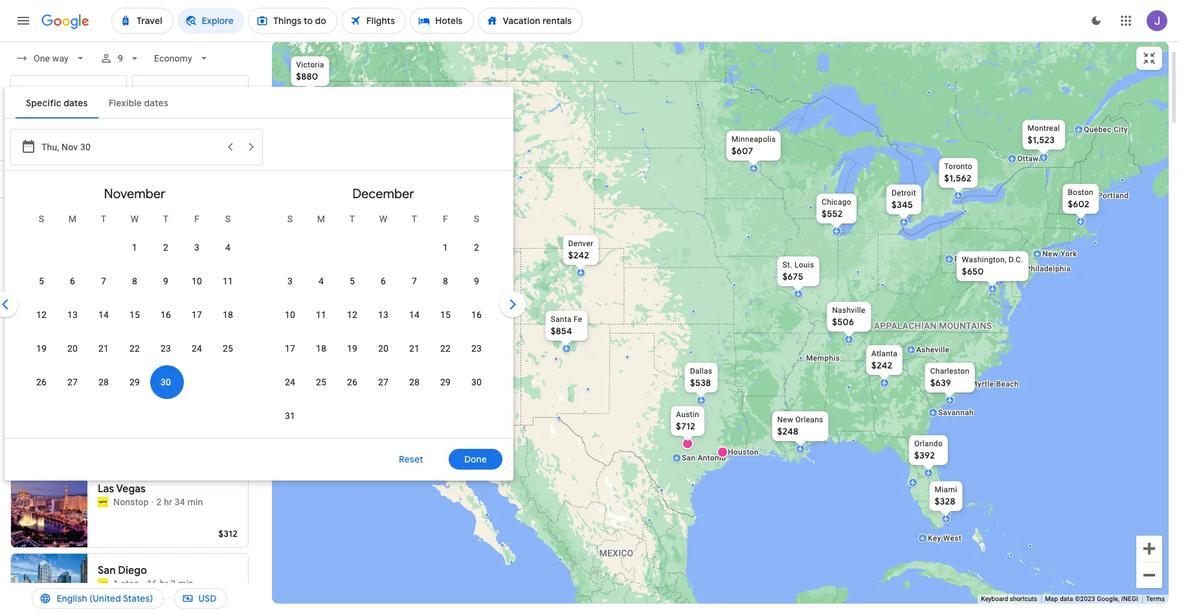 Task type: describe. For each thing, give the bounding box(es) containing it.
242 us dollars text field for atlanta $242
[[871, 360, 893, 371]]

thu, dec 7 element
[[412, 275, 417, 288]]

34
[[175, 497, 185, 507]]

west
[[943, 534, 962, 543]]

grid inside filters form
[[10, 176, 508, 446]]

21 for tue, nov 21 element in the bottom left of the page
[[98, 343, 109, 354]]

1 vertical spatial 10 button
[[275, 299, 306, 330]]

31 button
[[275, 400, 306, 431]]

$242 for atlanta $242
[[871, 360, 893, 371]]

1 vertical spatial 25 button
[[306, 367, 337, 398]]

salt lake city
[[454, 220, 504, 229]]

0 horizontal spatial 25 button
[[212, 333, 244, 364]]

tue, nov 28 element
[[98, 376, 109, 389]]

12 for the sun, nov 12 element
[[36, 310, 47, 320]]

2 23 button from the left
[[461, 333, 492, 364]]

w for november
[[131, 214, 139, 224]]

$1,562
[[944, 172, 972, 184]]

spirit image
[[98, 497, 108, 507]]

keyboard shortcuts button
[[982, 595, 1038, 604]]

wed, dec 13 element
[[378, 308, 389, 321]]

16 for 16 hr 3 min
[[147, 578, 157, 589]]

f for december
[[443, 214, 448, 224]]

23 for thu, nov 23 element
[[161, 343, 171, 354]]

about
[[162, 209, 184, 218]]

26 button inside december row group
[[337, 367, 368, 398]]

1 vertical spatial 24 button
[[275, 367, 306, 398]]

639 US dollars text field
[[930, 377, 951, 389]]

16 hr 3 min
[[147, 578, 194, 589]]

0 vertical spatial 24 button
[[181, 333, 212, 364]]

these
[[186, 209, 206, 218]]

2 nonstop from the top
[[113, 334, 149, 344]]

keyboard
[[982, 595, 1009, 602]]

21 for 'thu, dec 21' element
[[409, 343, 420, 354]]

17 for sun, dec 17 element
[[285, 343, 295, 354]]

248 US dollars text field
[[777, 426, 799, 437]]

$506
[[832, 316, 854, 328]]

salt lake city button
[[447, 213, 511, 253]]

2 19 button from the left
[[337, 333, 368, 364]]

0 horizontal spatial 11 button
[[212, 266, 244, 297]]

english (united states)
[[57, 593, 153, 604]]

san for san diego
[[98, 564, 116, 577]]

wed, nov 29 element
[[130, 376, 140, 389]]

13 for mon, nov 13 element
[[67, 310, 78, 320]]

$639
[[930, 377, 951, 389]]

675 US dollars text field
[[783, 271, 803, 282]]

hr for 3
[[160, 578, 168, 589]]

québec
[[1084, 125, 1112, 134]]

$602
[[1068, 198, 1090, 210]]

552 US dollars text field
[[217, 283, 238, 295]]

map data ©2023 google, inegi
[[1045, 595, 1139, 602]]

québec city
[[1084, 125, 1128, 134]]

31
[[285, 411, 295, 421]]

next image
[[497, 289, 529, 320]]

map
[[1045, 595, 1059, 602]]

0 horizontal spatial 3
[[170, 578, 176, 589]]

7 for tue, nov 7 element
[[101, 276, 106, 286]]

detroit
[[892, 188, 916, 198]]

0 horizontal spatial las
[[98, 483, 114, 496]]

29 for wed, nov 29 'element'
[[130, 377, 140, 387]]

miami $328
[[935, 485, 957, 507]]

1 button for december
[[430, 232, 461, 263]]

mon, dec 18 element
[[316, 342, 327, 355]]

21 button inside november row group
[[88, 333, 119, 364]]

fri, dec 1 element
[[443, 241, 448, 254]]

1 29 button from the left
[[119, 367, 150, 398]]

loading results progress bar
[[0, 41, 1180, 44]]

27 for mon, nov 27 element
[[67, 377, 78, 387]]

mon, nov 6 element
[[70, 275, 75, 288]]

1 vertical spatial 11 button
[[306, 299, 337, 330]]

tue, nov 21 element
[[98, 342, 109, 355]]

0 horizontal spatial $552
[[217, 283, 238, 295]]

victoria
[[296, 60, 324, 69]]

key west
[[928, 534, 962, 543]]

4 for sat, nov 4 element
[[225, 242, 231, 253]]

0 horizontal spatial 17 button
[[181, 299, 212, 330]]

2 hr 42 min
[[156, 334, 203, 344]]

charleston $639
[[930, 367, 970, 389]]

Departure text field
[[41, 120, 205, 155]]

2 hr 34 min
[[156, 497, 203, 507]]

row containing 24
[[275, 365, 492, 399]]

10 for sun, dec 10 element
[[285, 310, 295, 320]]

mountains
[[939, 321, 992, 331]]

3 t from the left
[[350, 214, 355, 224]]

about these results
[[162, 209, 233, 218]]

650 US dollars text field
[[962, 266, 984, 277]]

22 button inside november row group
[[119, 333, 150, 364]]

$328
[[935, 496, 956, 507]]

$712
[[676, 420, 695, 432]]

$345
[[892, 199, 913, 211]]

1523 US dollars text field
[[1028, 134, 1055, 146]]

miami
[[935, 485, 957, 494]]

las vegas inside the "map" region
[[437, 334, 487, 346]]

orlando
[[914, 439, 943, 448]]

26 for sun, nov 26 'element'
[[36, 377, 47, 387]]

sat, nov 4 element
[[225, 241, 231, 254]]

5 for the sun, nov 5 element
[[39, 276, 44, 286]]

1 stop
[[113, 578, 139, 589]]

mon, dec 25 element
[[316, 376, 327, 389]]

washington,
[[962, 255, 1007, 264]]

tue, dec 19 element
[[347, 342, 358, 355]]

city inside button
[[490, 220, 504, 229]]

los angeles button
[[348, 335, 422, 378]]

9 for thu, nov 9 element
[[163, 276, 168, 286]]

1 horizontal spatial 18 button
[[306, 333, 337, 364]]

1 28 button from the left
[[88, 367, 119, 398]]

atlanta $242
[[871, 349, 898, 371]]

san francisco
[[290, 273, 357, 286]]

2 5 button from the left
[[337, 266, 368, 297]]

row containing 5
[[26, 264, 244, 298]]

27 for wed, dec 27 element
[[378, 377, 389, 387]]

0 horizontal spatial 18 button
[[212, 299, 244, 330]]

712 US dollars text field
[[676, 420, 695, 432]]

25 for sat, nov 25 element
[[223, 343, 233, 354]]

0 vertical spatial 10 button
[[181, 266, 212, 297]]

2 8 button from the left
[[430, 266, 461, 297]]

sat, nov 18 element
[[223, 308, 233, 321]]

1 14 button from the left
[[88, 299, 119, 330]]

0 horizontal spatial 3 button
[[181, 232, 212, 263]]

0 horizontal spatial los
[[98, 319, 115, 332]]

14 for tue, nov 14 element
[[98, 310, 109, 320]]

$650
[[962, 266, 984, 277]]

mon, dec 4 element
[[319, 275, 324, 288]]

san antonio
[[682, 453, 726, 462]]

december row group
[[259, 176, 508, 433]]

toronto $1,562
[[944, 162, 972, 184]]

21 button inside december row group
[[399, 333, 430, 364]]

tue, nov 14 element
[[98, 308, 109, 321]]

sun, dec 3 element
[[288, 275, 293, 288]]

1 12 button from the left
[[26, 299, 57, 330]]

2 27 button from the left
[[368, 367, 399, 398]]

25 for mon, dec 25 element
[[316, 377, 327, 387]]

1 horizontal spatial city
[[1114, 125, 1128, 134]]

sun, nov 26 element
[[36, 376, 47, 389]]

dallas $538
[[690, 367, 712, 389]]

min for 2 hr 34 min
[[188, 497, 203, 507]]

november
[[104, 186, 166, 202]]

savannah
[[938, 408, 974, 417]]

antonio
[[698, 453, 726, 462]]

mon, dec 11 element
[[316, 308, 327, 321]]

myrtle
[[971, 380, 994, 389]]

november row group
[[10, 176, 259, 433]]

usd
[[199, 593, 217, 604]]

change appearance image
[[1081, 5, 1112, 36]]

hr for 34
[[164, 497, 172, 507]]

reset
[[399, 453, 423, 465]]

2 s from the left
[[225, 214, 231, 224]]

2 6 button from the left
[[368, 266, 399, 297]]

st.
[[783, 260, 792, 269]]

philadelphia
[[1026, 264, 1071, 273]]

key
[[928, 534, 941, 543]]

1 vertical spatial las vegas
[[98, 483, 146, 496]]

santa fe $854
[[551, 315, 582, 337]]

4 button inside december row group
[[306, 266, 337, 297]]

9 button
[[94, 43, 146, 74]]

myrtle beach
[[971, 380, 1019, 389]]

3 for fri, nov 3 element
[[194, 242, 200, 253]]

wed, nov 15 element
[[130, 308, 140, 321]]

2 for 2 hr 42 min
[[156, 334, 162, 344]]

sun, dec 10 element
[[285, 308, 295, 321]]

nashville $506
[[832, 306, 866, 328]]

2 · from the left
[[110, 88, 112, 98]]

28 for thu, dec 28 element at the bottom left
[[409, 377, 420, 387]]

row containing 26
[[26, 365, 181, 399]]

mon, nov 13 element
[[67, 308, 78, 321]]

sat, nov 11 element
[[223, 275, 233, 288]]

2 button for december
[[461, 232, 492, 263]]

w for december
[[379, 214, 388, 224]]

new orleans $248
[[777, 415, 823, 437]]

16 for thu, nov 16 element
[[161, 310, 171, 320]]

1 · from the left
[[76, 88, 79, 98]]

1 8 button from the left
[[119, 266, 150, 297]]

wed, nov 1 element
[[132, 241, 137, 254]]

wed, dec 27 element
[[378, 376, 389, 389]]

4 t from the left
[[412, 214, 417, 224]]

2 30 button from the left
[[461, 367, 492, 398]]

diego
[[118, 564, 147, 577]]

google,
[[1097, 595, 1120, 602]]

december
[[353, 186, 414, 202]]

montreal $1,523
[[1028, 124, 1060, 146]]

nashville
[[832, 306, 866, 315]]

d.c.
[[1009, 255, 1023, 264]]

$607
[[732, 145, 753, 157]]

shortcuts
[[1010, 595, 1038, 602]]

st. louis $675
[[783, 260, 814, 282]]

328 US dollars text field
[[935, 496, 956, 507]]

row containing 17
[[275, 332, 492, 365]]

reset button
[[383, 449, 439, 470]]

0 horizontal spatial los angeles
[[98, 319, 156, 332]]

$854
[[551, 325, 572, 337]]

thu, nov 9 element
[[163, 275, 168, 288]]

$248
[[777, 426, 799, 437]]

appalachian mountains
[[874, 321, 992, 331]]

beach
[[996, 380, 1019, 389]]

wed, nov 8 element
[[132, 275, 137, 288]]

9 for sat, dec 9 element
[[474, 276, 479, 286]]

sun, dec 31 element
[[285, 409, 295, 422]]

1 20 button from the left
[[57, 333, 88, 364]]

sat, dec 2 element
[[474, 241, 479, 254]]

sun, nov 19 element
[[36, 342, 47, 355]]

portland nonstop
[[98, 238, 149, 262]]

506 US dollars text field
[[832, 316, 854, 328]]

15 for fri, dec 15 element
[[440, 310, 451, 320]]

asheville
[[916, 345, 950, 354]]

1 horizontal spatial 17 button
[[275, 333, 306, 364]]

minneapolis
[[732, 135, 776, 144]]

san for san antonio
[[682, 453, 696, 462]]

inegi
[[1122, 595, 1139, 602]]

2 for thu, nov 2 element
[[163, 242, 168, 253]]

usd button
[[174, 583, 227, 614]]

fri, nov 10 element
[[192, 275, 202, 288]]

terms
[[1146, 595, 1165, 602]]

8 for the wed, nov 8 element
[[132, 276, 137, 286]]

memphis
[[806, 354, 840, 363]]

1 5 button from the left
[[26, 266, 57, 297]]

$1,523
[[1028, 134, 1055, 146]]

1 button for november
[[119, 232, 150, 263]]

1 s from the left
[[39, 214, 44, 224]]

552 US dollars text field
[[822, 208, 843, 220]]

6 for wed, dec 6 element
[[381, 276, 386, 286]]

mon, nov 27 element
[[67, 376, 78, 389]]



Task type: vqa. For each thing, say whether or not it's contained in the screenshot.


Task type: locate. For each thing, give the bounding box(es) containing it.
18 for mon, dec 18 element
[[316, 343, 327, 354]]

4 for mon, dec 4 "element"
[[319, 276, 324, 286]]

fri, nov 17 element
[[192, 308, 202, 321]]

2 30 from the left
[[472, 377, 482, 387]]

6 for mon, nov 6 'element'
[[70, 276, 75, 286]]

sun, nov 12 element
[[36, 308, 47, 321]]

nonstop
[[113, 252, 149, 262], [113, 334, 149, 344], [113, 497, 149, 507]]

santa
[[551, 315, 571, 324]]

14 inside december row group
[[409, 310, 420, 320]]

Departure text field
[[41, 130, 219, 165]]

1 30 from the left
[[161, 377, 171, 387]]

0 horizontal spatial 28 button
[[88, 367, 119, 398]]

2 vertical spatial san
[[98, 564, 116, 577]]

done button
[[449, 449, 503, 470]]

1 horizontal spatial w
[[379, 214, 388, 224]]

9 button right fri, dec 8 element
[[461, 266, 492, 297]]

4 left tue, dec 5 element
[[319, 276, 324, 286]]

tue, dec 26 element
[[347, 376, 358, 389]]

hr right stop
[[160, 578, 168, 589]]

row
[[119, 225, 244, 264], [430, 225, 492, 264], [26, 264, 244, 298], [275, 264, 492, 298], [26, 298, 244, 332], [275, 298, 492, 332], [26, 332, 244, 365], [275, 332, 492, 365], [26, 365, 181, 399], [275, 365, 492, 399]]

23 right the fri, dec 22 element
[[472, 343, 482, 354]]

10 left sat, nov 11 element
[[192, 276, 202, 286]]

sun, dec 24 element
[[285, 376, 295, 389]]

1 inside november row group
[[132, 242, 137, 253]]

242 us dollars text field for denver $242
[[568, 249, 589, 261]]

7 right wed, dec 6 element
[[412, 276, 417, 286]]

1 horizontal spatial 26
[[347, 377, 358, 387]]

grid
[[10, 176, 508, 446]]

0 vertical spatial 18
[[223, 310, 233, 320]]

0 horizontal spatial 29 button
[[119, 367, 150, 398]]

angeles inside button
[[375, 341, 414, 354]]

1 horizontal spatial san
[[290, 273, 308, 286]]

0 horizontal spatial 5 button
[[26, 266, 57, 297]]

s up sun, dec 3 element
[[287, 214, 293, 224]]

1 15 from the left
[[130, 310, 140, 320]]

30
[[161, 377, 171, 387], [472, 377, 482, 387]]

english
[[57, 593, 87, 604]]

2 20 from the left
[[378, 343, 389, 354]]

 image
[[151, 496, 154, 508]]

0 horizontal spatial 16 button
[[150, 299, 181, 330]]

7 for "thu, dec 7" element
[[412, 276, 417, 286]]

0 horizontal spatial 9
[[118, 53, 123, 63]]

1 horizontal spatial 23 button
[[461, 333, 492, 364]]

2 inside december row group
[[474, 242, 479, 253]]

28 button right wed, dec 27 element
[[399, 367, 430, 398]]

0 horizontal spatial 17
[[192, 310, 202, 320]]

m
[[69, 214, 77, 224], [317, 214, 325, 224]]

3 inside november row group
[[194, 242, 200, 253]]

0 horizontal spatial 23 button
[[150, 333, 181, 364]]

24 button
[[181, 333, 212, 364], [275, 367, 306, 398]]

0 horizontal spatial 8
[[132, 276, 137, 286]]

denver $242
[[568, 239, 593, 261]]

2 12 button from the left
[[337, 299, 368, 330]]

30 inside december row group
[[472, 377, 482, 387]]

1 horizontal spatial 11 button
[[306, 299, 337, 330]]

austin inside the "map" region
[[676, 410, 699, 419]]

1 m from the left
[[69, 214, 77, 224]]

wed, dec 6 element
[[381, 275, 386, 288]]

los up tue, nov 21 element in the bottom left of the page
[[98, 319, 115, 332]]

5
[[39, 276, 44, 286], [350, 276, 355, 286]]

12 button
[[26, 299, 57, 330], [337, 299, 368, 330]]

0 horizontal spatial 15
[[130, 310, 140, 320]]

18 down $552 text field
[[223, 310, 233, 320]]

18 right sun, dec 17 element
[[316, 343, 327, 354]]

los angeles down wed, dec 13 element
[[356, 341, 414, 354]]

0 horizontal spatial ·
[[76, 88, 79, 98]]

18 button
[[212, 299, 244, 330], [306, 333, 337, 364]]

24 for sun, dec 24 element
[[285, 377, 295, 387]]

1 21 button from the left
[[88, 333, 119, 364]]

1 button
[[119, 232, 150, 263], [430, 232, 461, 263]]

seattle
[[45, 88, 74, 98]]

1 horizontal spatial new
[[1043, 249, 1059, 258]]

hr left the 42
[[164, 334, 172, 344]]

(united
[[90, 593, 121, 604]]

2 t from the left
[[163, 214, 169, 224]]

25 right fri, nov 24 element
[[223, 343, 233, 354]]

0 horizontal spatial 22
[[130, 343, 140, 354]]

$242 for denver $242
[[568, 249, 589, 261]]

1 29 from the left
[[130, 377, 140, 387]]

25 button right sun, dec 24 element
[[306, 367, 337, 398]]

13 button left the thu, dec 14 element
[[368, 299, 399, 330]]

·
[[76, 88, 79, 98], [110, 88, 112, 98]]

1 27 from the left
[[67, 377, 78, 387]]

2 button for november
[[150, 232, 181, 263]]

4 button right fri, nov 3 element
[[212, 232, 244, 263]]

28 inside november row group
[[98, 377, 109, 387]]

24 button left mon, dec 25 element
[[275, 367, 306, 398]]

m up san francisco
[[317, 214, 325, 224]]

15 right tue, nov 14 element
[[130, 310, 140, 320]]

0 horizontal spatial 1
[[113, 578, 119, 589]]

6 left tue, nov 7 element
[[70, 276, 75, 286]]

5 button left mon, nov 6 'element'
[[26, 266, 57, 297]]

0 horizontal spatial 8 button
[[119, 266, 150, 297]]

english (united states) button
[[32, 583, 164, 614]]

fri, dec 8 element
[[443, 275, 448, 288]]

10 for fri, nov 10 element
[[192, 276, 202, 286]]

1 vertical spatial hr
[[164, 497, 172, 507]]

sun, nov 5 element
[[39, 275, 44, 288]]

25 button right fri, nov 24 element
[[212, 333, 244, 364]]

11 for "mon, dec 11" element at the left
[[316, 310, 327, 320]]

previous image
[[0, 289, 21, 320]]

21 inside december row group
[[409, 343, 420, 354]]

2 2 button from the left
[[461, 232, 492, 263]]

san francisco button
[[282, 267, 365, 310]]

1 vertical spatial $552
[[217, 283, 238, 295]]

4 s from the left
[[474, 214, 480, 224]]

25 button
[[212, 333, 244, 364], [306, 367, 337, 398]]

1 23 button from the left
[[150, 333, 181, 364]]

0 horizontal spatial 24
[[192, 343, 202, 354]]

sat, dec 16 element
[[472, 308, 482, 321]]

8 right tue, nov 7 element
[[132, 276, 137, 286]]

los angeles inside button
[[356, 341, 414, 354]]

1 left sat, dec 2 element
[[443, 242, 448, 253]]

13 inside november row group
[[67, 310, 78, 320]]

26
[[36, 377, 47, 387], [347, 377, 358, 387]]

dallas
[[690, 367, 712, 376]]

terms link
[[1146, 595, 1165, 602]]

17 inside november row group
[[192, 310, 202, 320]]

1 horizontal spatial 12 button
[[337, 299, 368, 330]]

1 13 from the left
[[67, 310, 78, 320]]

1 horizontal spatial 7
[[412, 276, 417, 286]]

17 left mon, dec 18 element
[[285, 343, 295, 354]]

1 horizontal spatial 26 button
[[337, 367, 368, 398]]

1 30 button from the left
[[150, 367, 181, 398]]

tue, dec 5 element
[[350, 275, 355, 288]]

20 inside november row group
[[67, 343, 78, 354]]

victoria $880
[[296, 60, 324, 82]]

2 16 button from the left
[[461, 299, 492, 330]]

0 horizontal spatial 7 button
[[88, 266, 119, 297]]

2 left the 42
[[156, 334, 162, 344]]

angeles down wed, dec 13 element
[[375, 341, 414, 354]]

los inside button
[[356, 341, 373, 354]]

filters form
[[0, 41, 529, 481]]

thu, dec 14 element
[[409, 308, 420, 321]]

17 button
[[181, 299, 212, 330], [275, 333, 306, 364]]

30 inside november row group
[[161, 377, 171, 387]]

1 26 from the left
[[36, 377, 47, 387]]

24 inside november row group
[[192, 343, 202, 354]]

orlando $392
[[914, 439, 943, 461]]

vegas inside the "map" region
[[457, 334, 487, 346]]

mexico
[[599, 548, 634, 558]]

row containing 10
[[275, 298, 492, 332]]

m for november
[[69, 214, 77, 224]]

mon, nov 20 element
[[67, 342, 78, 355]]

18 inside december row group
[[316, 343, 327, 354]]

1 2 button from the left
[[150, 232, 181, 263]]

20 button
[[57, 333, 88, 364], [368, 333, 399, 364]]

29 for fri, dec 29 element
[[440, 377, 451, 387]]

houston inside filters form
[[115, 88, 150, 98]]

min for 16 hr 3 min
[[178, 578, 194, 589]]

14 button right wed, dec 13 element
[[399, 299, 430, 330]]

24 left mon, dec 25 element
[[285, 377, 295, 387]]

1 9 button from the left
[[150, 266, 181, 297]]

1 22 button from the left
[[119, 333, 150, 364]]

18
[[223, 310, 233, 320], [316, 343, 327, 354]]

30 for thu, nov 30, departure date. element
[[161, 377, 171, 387]]

9 button
[[150, 266, 181, 297], [461, 266, 492, 297]]

0 horizontal spatial 15 button
[[119, 299, 150, 330]]

21 inside november row group
[[98, 343, 109, 354]]

wed, dec 20 element
[[378, 342, 389, 355]]

4 button
[[212, 232, 244, 263], [306, 266, 337, 297]]

0 horizontal spatial 1 button
[[119, 232, 150, 263]]

1 button inside november row group
[[119, 232, 150, 263]]

f for november
[[194, 214, 199, 224]]

2 19 from the left
[[347, 343, 358, 354]]

20 inside december row group
[[378, 343, 389, 354]]

tue, nov 7 element
[[101, 275, 106, 288]]

0 horizontal spatial 29
[[130, 377, 140, 387]]

clear travel mode image
[[155, 164, 186, 195]]

hr left the 34
[[164, 497, 172, 507]]

24 button right thu, nov 23 element
[[181, 333, 212, 364]]

0 vertical spatial min
[[188, 334, 203, 344]]

12 inside november row group
[[36, 310, 47, 320]]

1 horizontal spatial 3 button
[[275, 266, 306, 297]]

12 left mon, nov 13 element
[[36, 310, 47, 320]]

26 inside november row group
[[36, 377, 47, 387]]

0 horizontal spatial city
[[490, 220, 504, 229]]

0 vertical spatial san
[[290, 273, 308, 286]]

2 w from the left
[[379, 214, 388, 224]]

1 horizontal spatial 242 us dollars text field
[[871, 360, 893, 371]]

11 right fri, nov 10 element
[[223, 276, 233, 286]]

22 for the "wed, nov 22" element
[[130, 343, 140, 354]]

4 inside row
[[319, 276, 324, 286]]

19 for the sun, nov 19 element
[[36, 343, 47, 354]]

salt
[[454, 220, 468, 229]]

1 6 from the left
[[70, 276, 75, 286]]

3 inside row
[[288, 276, 293, 286]]

1 f from the left
[[194, 214, 199, 224]]

1 vertical spatial 24
[[285, 377, 295, 387]]

1 horizontal spatial 13 button
[[368, 299, 399, 330]]

data
[[1060, 595, 1074, 602]]

1 19 from the left
[[36, 343, 47, 354]]

min for 2 hr 42 min
[[188, 334, 203, 344]]

26 for tue, dec 26 element
[[347, 377, 358, 387]]

$242 inside denver $242
[[568, 249, 589, 261]]

11 for sat, nov 11 element
[[223, 276, 233, 286]]

montreal
[[1028, 124, 1060, 133]]

19 button right mon, dec 18 element
[[337, 333, 368, 364]]

sat, dec 9 element
[[474, 275, 479, 288]]

sat, dec 30 element
[[472, 376, 482, 389]]

new up 248 us dollars text box
[[777, 415, 793, 424]]

austin right seattle
[[81, 88, 107, 98]]

28 button right mon, nov 27 element
[[88, 367, 119, 398]]

1 23 from the left
[[161, 343, 171, 354]]

19 inside november row group
[[36, 343, 47, 354]]

26 button left wed, dec 27 element
[[337, 367, 368, 398]]

1 vertical spatial vegas
[[116, 483, 146, 496]]

24 inside december row group
[[285, 377, 295, 387]]

29 button left sat, dec 30 element on the bottom
[[430, 367, 461, 398]]

0 vertical spatial 17 button
[[181, 299, 212, 330]]

fe
[[574, 315, 582, 324]]

m for december
[[317, 214, 325, 224]]

$880
[[296, 71, 318, 82]]

portland for portland nonstop
[[98, 238, 139, 251]]

22
[[130, 343, 140, 354], [440, 343, 451, 354]]

30 for sat, dec 30 element on the bottom
[[472, 377, 482, 387]]

$392
[[914, 450, 935, 461]]

sun, dec 17 element
[[285, 342, 295, 355]]

19 button
[[26, 333, 57, 364], [337, 333, 368, 364]]

2 28 from the left
[[409, 377, 420, 387]]

10 button
[[181, 266, 212, 297], [275, 299, 306, 330]]

states)
[[123, 593, 153, 604]]

23 inside december row group
[[472, 343, 482, 354]]

keyboard shortcuts
[[982, 595, 1038, 602]]

1 13 button from the left
[[57, 299, 88, 330]]

3 button left mon, dec 4 "element"
[[275, 266, 306, 297]]

0 horizontal spatial w
[[131, 214, 139, 224]]

thu, dec 21 element
[[409, 342, 420, 355]]

6 button left "thu, dec 7" element
[[368, 266, 399, 297]]

2 12 from the left
[[347, 310, 358, 320]]

345 US dollars text field
[[892, 199, 913, 211]]

2 vertical spatial min
[[178, 578, 194, 589]]

23 for sat, dec 23 element
[[472, 343, 482, 354]]

20 right the sun, nov 19 element
[[67, 343, 78, 354]]

1 inside december row group
[[443, 242, 448, 253]]

7 button left the wed, nov 8 element
[[88, 266, 119, 297]]

5 left mon, nov 6 'element'
[[39, 276, 44, 286]]

29 inside december row group
[[440, 377, 451, 387]]

27 inside december row group
[[378, 377, 389, 387]]

las inside the "map" region
[[437, 334, 454, 346]]

538 US dollars text field
[[690, 377, 711, 389]]

austin
[[81, 88, 107, 98], [676, 410, 699, 419]]

1 26 button from the left
[[26, 367, 57, 398]]

1 horizontal spatial 2 button
[[461, 232, 492, 263]]

2 13 button from the left
[[368, 299, 399, 330]]

6 left "thu, dec 7" element
[[381, 276, 386, 286]]

vegas
[[457, 334, 487, 346], [116, 483, 146, 496]]

1 horizontal spatial 25
[[316, 377, 327, 387]]

view smaller map image
[[1142, 51, 1158, 66]]

2 1 button from the left
[[430, 232, 461, 263]]

16 inside december row group
[[472, 310, 482, 320]]

row containing 12
[[26, 298, 244, 332]]

607 US dollars text field
[[732, 145, 753, 157]]

0 horizontal spatial 2 button
[[150, 232, 181, 263]]

1 w from the left
[[131, 214, 139, 224]]

· down 9 popup button
[[110, 88, 112, 98]]

results
[[208, 209, 233, 218]]

nonstop right spirit image
[[113, 497, 149, 507]]

2 m from the left
[[317, 214, 325, 224]]

13 left the thu, dec 14 element
[[378, 310, 389, 320]]

1 vertical spatial nonstop
[[113, 334, 149, 344]]

2 8 from the left
[[443, 276, 448, 286]]

0 horizontal spatial 20
[[67, 343, 78, 354]]

portland inside the "map" region
[[1098, 191, 1129, 200]]

11 inside december row group
[[316, 310, 327, 320]]

1 horizontal spatial 20 button
[[368, 333, 399, 364]]

29
[[130, 377, 140, 387], [440, 377, 451, 387]]

2 7 button from the left
[[399, 266, 430, 297]]

2 5 from the left
[[350, 276, 355, 286]]

tue, dec 12 element
[[347, 308, 358, 321]]

2 14 from the left
[[409, 310, 420, 320]]

1 horizontal spatial las
[[437, 334, 454, 346]]

9 inside popup button
[[118, 53, 123, 63]]

1 horizontal spatial 20
[[378, 343, 389, 354]]

1 horizontal spatial 21
[[409, 343, 420, 354]]

0 vertical spatial nonstop
[[113, 252, 149, 262]]

7 button right wed, dec 6 element
[[399, 266, 430, 297]]

1 horizontal spatial 14 button
[[399, 299, 430, 330]]

thu, nov 16 element
[[161, 308, 171, 321]]

2 9 button from the left
[[461, 266, 492, 297]]

1 16 button from the left
[[150, 299, 181, 330]]

portland inside portland nonstop
[[98, 238, 139, 251]]

6 inside december row group
[[381, 276, 386, 286]]

18 inside november row group
[[223, 310, 233, 320]]

houston inside the "map" region
[[728, 448, 759, 457]]

thu, nov 30, departure date. element
[[161, 376, 171, 389]]

21
[[98, 343, 109, 354], [409, 343, 420, 354]]

0 vertical spatial 3
[[194, 242, 200, 253]]

1562 US dollars text field
[[944, 172, 972, 184]]

2 for 2 hr 34 min
[[156, 497, 162, 507]]

None field
[[10, 47, 92, 70], [149, 47, 215, 70], [10, 47, 92, 70], [149, 47, 215, 70]]

880 US dollars text field
[[296, 71, 318, 82]]

19 button left mon, nov 20 element
[[26, 333, 57, 364]]

26 inside december row group
[[347, 377, 358, 387]]

hr for 42
[[164, 334, 172, 344]]

30 right fri, dec 29 element
[[472, 377, 482, 387]]

2 for sat, dec 2 element
[[474, 242, 479, 253]]

2 22 from the left
[[440, 343, 451, 354]]

m inside november row group
[[69, 214, 77, 224]]

16 inside november row group
[[161, 310, 171, 320]]

3 for sun, dec 3 element
[[288, 276, 293, 286]]

2 22 button from the left
[[430, 333, 461, 364]]

0 horizontal spatial 9 button
[[150, 266, 181, 297]]

0 horizontal spatial 26 button
[[26, 367, 57, 398]]

13 button
[[57, 299, 88, 330], [368, 299, 399, 330]]

2 f from the left
[[443, 214, 448, 224]]

5 for tue, dec 5 element
[[350, 276, 355, 286]]

3 s from the left
[[287, 214, 293, 224]]

26 button inside november row group
[[26, 367, 57, 398]]

16 button right fri, dec 15 element
[[461, 299, 492, 330]]

las vegas down sat, dec 16 element
[[437, 334, 487, 346]]

24 right the 42
[[192, 343, 202, 354]]

2 14 button from the left
[[399, 299, 430, 330]]

houston right antonio
[[728, 448, 759, 457]]

9 inside november row group
[[163, 276, 168, 286]]

13 inside december row group
[[378, 310, 389, 320]]

25 inside december row group
[[316, 377, 327, 387]]

0 horizontal spatial $242
[[568, 249, 589, 261]]

grid containing november
[[10, 176, 508, 446]]

2 6 from the left
[[381, 276, 386, 286]]

14 inside november row group
[[98, 310, 109, 320]]

1 6 button from the left
[[57, 266, 88, 297]]

6 button left tue, nov 7 element
[[57, 266, 88, 297]]

0 horizontal spatial 27
[[67, 377, 78, 387]]

1 vertical spatial 17
[[285, 343, 295, 354]]

thu, dec 28 element
[[409, 376, 420, 389]]

12 for tue, dec 12 element
[[347, 310, 358, 320]]

1 horizontal spatial 23
[[472, 343, 482, 354]]

1 vertical spatial min
[[188, 497, 203, 507]]

1 horizontal spatial 5 button
[[337, 266, 368, 297]]

1 vertical spatial angeles
[[375, 341, 414, 354]]

6 inside november row group
[[70, 276, 75, 286]]

1 horizontal spatial 30 button
[[461, 367, 492, 398]]

26 button left mon, nov 27 element
[[26, 367, 57, 398]]

1 19 button from the left
[[26, 333, 57, 364]]

18 for sat, nov 18 element
[[223, 310, 233, 320]]

1 28 from the left
[[98, 377, 109, 387]]

thu, nov 23 element
[[161, 342, 171, 355]]

4 inside november row group
[[225, 242, 231, 253]]

francisco
[[310, 273, 357, 286]]

9 inside december row group
[[474, 276, 479, 286]]

1 horizontal spatial 4 button
[[306, 266, 337, 297]]

1 t from the left
[[101, 214, 106, 224]]

28 right mon, nov 27 element
[[98, 377, 109, 387]]

1 5 from the left
[[39, 276, 44, 286]]

row containing 19
[[26, 332, 244, 365]]

12 button left mon, nov 13 element
[[26, 299, 57, 330]]

854 US dollars text field
[[551, 325, 572, 337]]

11 button left tue, dec 12 element
[[306, 299, 337, 330]]

17 button left mon, dec 18 element
[[275, 333, 306, 364]]

42
[[175, 334, 185, 344]]

29 inside november row group
[[130, 377, 140, 387]]

2 20 button from the left
[[368, 333, 399, 364]]

2 horizontal spatial 16
[[472, 310, 482, 320]]

minneapolis $607
[[732, 135, 776, 157]]

lake
[[470, 220, 488, 229]]

0 horizontal spatial 19
[[36, 343, 47, 354]]

28
[[98, 377, 109, 387], [409, 377, 420, 387]]

1 horizontal spatial 27
[[378, 377, 389, 387]]

0 horizontal spatial houston
[[115, 88, 150, 98]]

18 button down $552 text field
[[212, 299, 244, 330]]

2 21 from the left
[[409, 343, 420, 354]]

1 7 from the left
[[101, 276, 106, 286]]

20 button left 'thu, dec 21' element
[[368, 333, 399, 364]]

25 right sun, dec 24 element
[[316, 377, 327, 387]]

312 US dollars text field
[[218, 528, 238, 540]]

1 button inside december row group
[[430, 232, 461, 263]]

7 inside november row group
[[101, 276, 106, 286]]

fri, dec 29 element
[[440, 376, 451, 389]]

las
[[437, 334, 454, 346], [98, 483, 114, 496]]

2 23 from the left
[[472, 343, 482, 354]]

1 20 from the left
[[67, 343, 78, 354]]

2 13 from the left
[[378, 310, 389, 320]]

s up the sun, nov 5 element
[[39, 214, 44, 224]]

30 right wed, nov 29 'element'
[[161, 377, 171, 387]]

20 left 'thu, dec 21' element
[[378, 343, 389, 354]]

4 button inside november row group
[[212, 232, 244, 263]]

1 horizontal spatial ·
[[110, 88, 112, 98]]

0 vertical spatial houston
[[115, 88, 150, 98]]

boston
[[1068, 188, 1094, 197]]

portland right the boston
[[1098, 191, 1129, 200]]

602 US dollars text field
[[1068, 198, 1090, 210]]

atlanta
[[871, 349, 898, 358]]

8 for fri, dec 8 element
[[443, 276, 448, 286]]

12 left wed, dec 13 element
[[347, 310, 358, 320]]

map region
[[138, 0, 1180, 614]]

30 button right wed, nov 29 'element'
[[150, 367, 181, 398]]

6
[[70, 276, 75, 286], [381, 276, 386, 286]]

24 for fri, nov 24 element
[[192, 343, 202, 354]]

chicago $552
[[822, 198, 851, 220]]

2 left the 34
[[156, 497, 162, 507]]

nonstop inside portland nonstop
[[113, 252, 149, 262]]

san left mon, dec 4 "element"
[[290, 273, 308, 286]]

0 horizontal spatial 22 button
[[119, 333, 150, 364]]

$538
[[690, 377, 711, 389]]

2 26 button from the left
[[337, 367, 368, 398]]

1 22 from the left
[[130, 343, 140, 354]]

1 12 from the left
[[36, 310, 47, 320]]

27 left thu, dec 28 element at the bottom left
[[378, 377, 389, 387]]

26 button
[[26, 367, 57, 398], [337, 367, 368, 398]]

20 for mon, nov 20 element
[[67, 343, 78, 354]]

f inside december row group
[[443, 214, 448, 224]]

1 15 button from the left
[[119, 299, 150, 330]]

2
[[163, 242, 168, 253], [474, 242, 479, 253], [156, 334, 162, 344], [156, 497, 162, 507]]

$242 inside 'atlanta $242'
[[871, 360, 893, 371]]

1 button down salt
[[430, 232, 461, 263]]

12 button left wed, dec 13 element
[[337, 299, 368, 330]]

fri, nov 24 element
[[192, 342, 202, 355]]

f inside november row group
[[194, 214, 199, 224]]

2 28 button from the left
[[399, 367, 430, 398]]

4
[[225, 242, 231, 253], [319, 276, 324, 286]]

19 right mon, dec 18 element
[[347, 343, 358, 354]]

2 inside november row group
[[163, 242, 168, 253]]

portland
[[1098, 191, 1129, 200], [98, 238, 139, 251]]

2 21 button from the left
[[399, 333, 430, 364]]

21 button
[[88, 333, 119, 364], [399, 333, 430, 364]]

22 button left thu, nov 23 element
[[119, 333, 150, 364]]

1
[[132, 242, 137, 253], [443, 242, 448, 253], [113, 578, 119, 589]]

17 inside december row group
[[285, 343, 295, 354]]

washington, d.c. $650
[[962, 255, 1023, 277]]

15 inside november row group
[[130, 310, 140, 320]]

9 button right the wed, nov 8 element
[[150, 266, 181, 297]]

spirit image
[[98, 578, 108, 589]]

5 button right mon, dec 4 "element"
[[337, 266, 368, 297]]

1 27 button from the left
[[57, 367, 88, 398]]

23 inside november row group
[[161, 343, 171, 354]]

$552 inside 'chicago $552'
[[822, 208, 843, 220]]

22 button
[[119, 333, 150, 364], [430, 333, 461, 364]]

15 inside december row group
[[440, 310, 451, 320]]

22 inside december row group
[[440, 343, 451, 354]]

11 inside november row group
[[223, 276, 233, 286]]

15 button
[[119, 299, 150, 330], [430, 299, 461, 330]]

16 button
[[150, 299, 181, 330], [461, 299, 492, 330]]

1 horizontal spatial 6 button
[[368, 266, 399, 297]]

27 inside november row group
[[67, 377, 78, 387]]

14 button left wed, nov 15 element
[[88, 299, 119, 330]]

2 15 button from the left
[[430, 299, 461, 330]]

1 horizontal spatial 15
[[440, 310, 451, 320]]

15
[[130, 310, 140, 320], [440, 310, 451, 320]]

1 vertical spatial houston
[[728, 448, 759, 457]]

nonstop down wed, nov 15 element
[[113, 334, 149, 344]]

1 7 button from the left
[[88, 266, 119, 297]]

22 for the fri, dec 22 element
[[440, 343, 451, 354]]

242 us dollars text field down atlanta
[[871, 360, 893, 371]]

1 horizontal spatial houston
[[728, 448, 759, 457]]

fri, nov 3 element
[[194, 241, 200, 254]]

fri, dec 15 element
[[440, 308, 451, 321]]

14
[[98, 310, 109, 320], [409, 310, 420, 320]]

0 horizontal spatial vegas
[[116, 483, 146, 496]]

16 up 2 hr 42 min
[[161, 310, 171, 320]]

sat, nov 25 element
[[223, 342, 233, 355]]

fri, dec 22 element
[[440, 342, 451, 355]]

m inside december row group
[[317, 214, 325, 224]]

new inside new orleans $248
[[777, 415, 793, 424]]

28 inside december row group
[[409, 377, 420, 387]]

392 US dollars text field
[[914, 450, 935, 461]]

1 vertical spatial 17 button
[[275, 333, 306, 364]]

w inside november row group
[[131, 214, 139, 224]]

13 button left tue, nov 14 element
[[57, 299, 88, 330]]

1 21 from the left
[[98, 343, 109, 354]]

los angeles up the "wed, nov 22" element
[[98, 319, 156, 332]]

2 29 from the left
[[440, 377, 451, 387]]

22 left thu, nov 23 element
[[130, 343, 140, 354]]

0 vertical spatial 4 button
[[212, 232, 244, 263]]

647 US dollars text field
[[216, 610, 238, 614]]

9 right fri, dec 8 element
[[474, 276, 479, 286]]

1 horizontal spatial 4
[[319, 276, 324, 286]]

19 inside december row group
[[347, 343, 358, 354]]

1 vertical spatial austin
[[676, 410, 699, 419]]

12 inside december row group
[[347, 310, 358, 320]]

7 inside december row group
[[412, 276, 417, 286]]

detroit $345
[[892, 188, 916, 211]]

1 horizontal spatial 9 button
[[461, 266, 492, 297]]

charleston
[[930, 367, 970, 376]]

portland for portland
[[1098, 191, 1129, 200]]

san inside san francisco button
[[290, 273, 308, 286]]

5 inside november row group
[[39, 276, 44, 286]]

1 8 from the left
[[132, 276, 137, 286]]

1 horizontal spatial $242
[[871, 360, 893, 371]]

8 inside november row group
[[132, 276, 137, 286]]

austin inside filters form
[[81, 88, 107, 98]]

1 horizontal spatial los angeles
[[356, 341, 414, 354]]

1 1 button from the left
[[119, 232, 150, 263]]

1 for december
[[443, 242, 448, 253]]

0 horizontal spatial 7
[[101, 276, 106, 286]]

5 inside december row group
[[350, 276, 355, 286]]

las down fri, dec 15 element
[[437, 334, 454, 346]]

8 button right "thu, dec 7" element
[[430, 266, 461, 297]]

2 15 from the left
[[440, 310, 451, 320]]

11
[[223, 276, 233, 286], [316, 310, 327, 320]]

17 for fri, nov 17 element
[[192, 310, 202, 320]]

1 button left thu, nov 2 element
[[119, 232, 150, 263]]

1 horizontal spatial las vegas
[[437, 334, 487, 346]]

30 button
[[150, 367, 181, 398], [461, 367, 492, 398]]

ottawa
[[1017, 154, 1043, 163]]

main menu image
[[16, 13, 31, 29]]

28 button
[[88, 367, 119, 398], [399, 367, 430, 398]]

20 for wed, dec 20 element
[[378, 343, 389, 354]]

new for new york
[[1043, 249, 1059, 258]]

stop
[[121, 578, 139, 589]]

2 horizontal spatial 1
[[443, 242, 448, 253]]

10 left "mon, dec 11" element at the left
[[285, 310, 295, 320]]

19
[[36, 343, 47, 354], [347, 343, 358, 354]]

1 for november
[[132, 242, 137, 253]]

21 button right wed, dec 20 element
[[399, 333, 430, 364]]

1 nonstop from the top
[[113, 252, 149, 262]]

23 button right the fri, dec 22 element
[[461, 333, 492, 364]]

9
[[118, 53, 123, 63], [163, 276, 168, 286], [474, 276, 479, 286]]

w inside december row group
[[379, 214, 388, 224]]

7 button
[[88, 266, 119, 297], [399, 266, 430, 297]]

22 right 'thu, dec 21' element
[[440, 343, 451, 354]]

sat, dec 23 element
[[472, 342, 482, 355]]

san for san francisco
[[290, 273, 308, 286]]

0 horizontal spatial 24 button
[[181, 333, 212, 364]]

23
[[161, 343, 171, 354], [472, 343, 482, 354]]

28 for tue, nov 28 element
[[98, 377, 109, 387]]

f
[[194, 214, 199, 224], [443, 214, 448, 224]]

2 26 from the left
[[347, 377, 358, 387]]

27 right sun, nov 26 'element'
[[67, 377, 78, 387]]

0 vertical spatial angeles
[[117, 319, 156, 332]]

s
[[39, 214, 44, 224], [225, 214, 231, 224], [287, 214, 293, 224], [474, 214, 480, 224]]

f left salt
[[443, 214, 448, 224]]

new for new orleans $248
[[777, 415, 793, 424]]

26 left mon, nov 27 element
[[36, 377, 47, 387]]

row containing 3
[[275, 264, 492, 298]]

1 14 from the left
[[98, 310, 109, 320]]

242 US dollars text field
[[568, 249, 589, 261], [871, 360, 893, 371]]

2 29 button from the left
[[430, 367, 461, 398]]

1 horizontal spatial 22
[[440, 343, 451, 354]]

25 inside november row group
[[223, 343, 233, 354]]

13 for wed, dec 13 element
[[378, 310, 389, 320]]

wed, nov 22 element
[[130, 342, 140, 355]]

10 inside november row group
[[192, 276, 202, 286]]

1 horizontal spatial f
[[443, 214, 448, 224]]

21 left the "wed, nov 22" element
[[98, 343, 109, 354]]

8 inside december row group
[[443, 276, 448, 286]]

thu, nov 2 element
[[163, 241, 168, 254]]

2 27 from the left
[[378, 377, 389, 387]]

2 7 from the left
[[412, 276, 417, 286]]

16 for sat, dec 16 element
[[472, 310, 482, 320]]

15 for wed, nov 15 element
[[130, 310, 140, 320]]

1 vertical spatial 3 button
[[275, 266, 306, 297]]

3 nonstop from the top
[[113, 497, 149, 507]]

14 for the thu, dec 14 element
[[409, 310, 420, 320]]

19 for tue, dec 19 element
[[347, 343, 358, 354]]

25
[[223, 343, 233, 354], [316, 377, 327, 387]]

26 left wed, dec 27 element
[[347, 377, 358, 387]]

22 inside november row group
[[130, 343, 140, 354]]

10 inside december row group
[[285, 310, 295, 320]]



